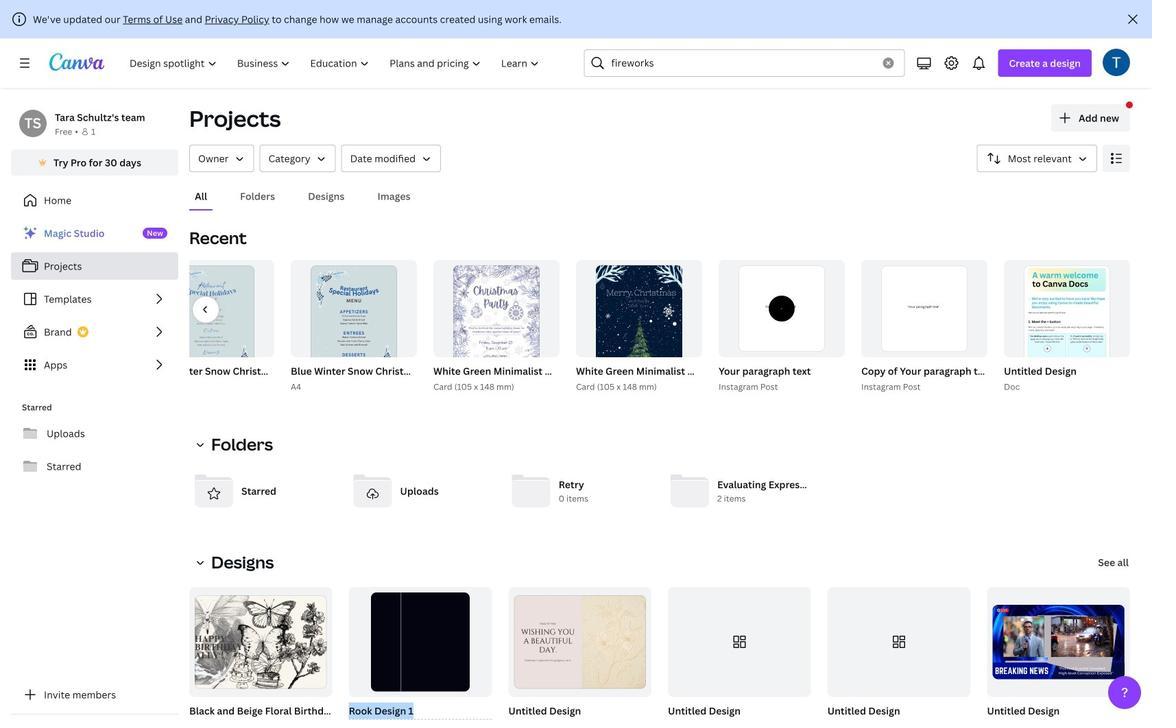 Task type: vqa. For each thing, say whether or not it's contained in the screenshot.
+ on the bottom of page
no



Task type: locate. For each thing, give the bounding box(es) containing it.
Date modified button
[[341, 145, 441, 172]]

list
[[11, 219, 178, 379]]

tara schultz's team element
[[19, 110, 47, 137]]

None search field
[[584, 49, 905, 77]]

tara schultz image
[[1103, 49, 1130, 76]]

Category button
[[260, 145, 336, 172]]

None field
[[349, 703, 492, 720]]

group
[[145, 260, 309, 394], [288, 260, 451, 394], [431, 260, 685, 394], [433, 260, 560, 387], [573, 260, 828, 394], [576, 260, 702, 387], [716, 260, 845, 394], [719, 260, 845, 357], [859, 260, 992, 394], [861, 260, 988, 357], [1001, 260, 1130, 394], [1004, 260, 1130, 388], [187, 587, 361, 720], [189, 587, 332, 697], [346, 587, 492, 720], [349, 587, 492, 697], [506, 587, 651, 720], [508, 587, 651, 697], [665, 587, 811, 720], [668, 587, 811, 697], [825, 587, 971, 720], [827, 587, 971, 697], [984, 587, 1130, 720], [987, 587, 1130, 697]]



Task type: describe. For each thing, give the bounding box(es) containing it.
Owner button
[[189, 145, 254, 172]]

tara schultz's team image
[[19, 110, 47, 137]]

Search search field
[[611, 50, 875, 76]]

top level navigation element
[[121, 49, 551, 77]]

Sort by button
[[977, 145, 1097, 172]]



